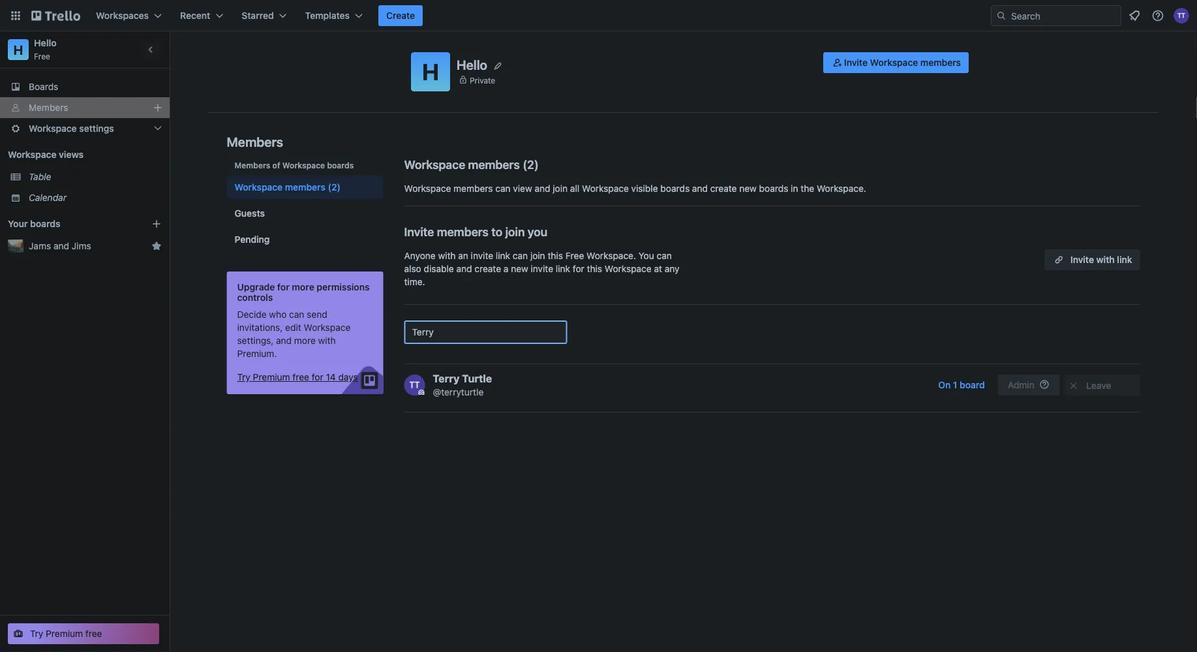 Task type: vqa. For each thing, say whether or not it's contained in the screenshot.
Turtle
yes



Task type: locate. For each thing, give the bounding box(es) containing it.
1 vertical spatial workspace.
[[587, 250, 636, 261]]

1 vertical spatial create
[[475, 263, 501, 274]]

pending link
[[227, 228, 383, 251]]

1 horizontal spatial workspace.
[[817, 183, 867, 194]]

1 vertical spatial hello
[[457, 57, 488, 72]]

2 horizontal spatial link
[[1118, 254, 1133, 265]]

primary element
[[0, 0, 1198, 31]]

1 vertical spatial members
[[227, 134, 283, 149]]

1 vertical spatial this
[[587, 263, 602, 274]]

workspace. left you
[[587, 250, 636, 261]]

1
[[954, 380, 958, 390]]

free inside the hello free
[[34, 52, 50, 61]]

2 vertical spatial for
[[312, 372, 324, 382]]

1 horizontal spatial h
[[422, 58, 439, 85]]

workspace members left (
[[404, 157, 520, 171]]

for inside the 'try premium free for 14 days' button
[[312, 372, 324, 382]]

new left in
[[740, 183, 757, 194]]

0 horizontal spatial try
[[30, 628, 43, 639]]

0 horizontal spatial h
[[13, 42, 23, 57]]

jims
[[72, 241, 91, 251]]

0 horizontal spatial with
[[318, 335, 336, 346]]

recent
[[180, 10, 210, 21]]

1 horizontal spatial new
[[740, 183, 757, 194]]

0 vertical spatial invite
[[845, 57, 868, 68]]

0 vertical spatial for
[[573, 263, 585, 274]]

workspace members down of
[[235, 182, 326, 193]]

with
[[438, 250, 456, 261], [1097, 254, 1115, 265], [318, 335, 336, 346]]

more up send
[[292, 282, 314, 292]]

hello up private
[[457, 57, 488, 72]]

workspace. inside anyone with an invite link can join this free workspace. you can also disable and create a new invite link for this workspace at any time.
[[587, 250, 636, 261]]

h left the hello free
[[13, 42, 23, 57]]

1 horizontal spatial invite
[[531, 263, 554, 274]]

h inside 'button'
[[422, 58, 439, 85]]

workspace
[[870, 57, 919, 68], [29, 123, 77, 134], [8, 149, 56, 160], [404, 157, 466, 171], [282, 161, 325, 170], [235, 182, 283, 193], [404, 183, 451, 194], [582, 183, 629, 194], [605, 263, 652, 274], [304, 322, 351, 333]]

1 horizontal spatial with
[[438, 250, 456, 261]]

new inside anyone with an invite link can join this free workspace. you can also disable and create a new invite link for this workspace at any time.
[[511, 263, 529, 274]]

link
[[496, 250, 510, 261], [1118, 254, 1133, 265], [556, 263, 571, 274]]

0 horizontal spatial new
[[511, 263, 529, 274]]

0 vertical spatial h
[[13, 42, 23, 57]]

boards
[[327, 161, 354, 170], [661, 183, 690, 194], [760, 183, 789, 194], [30, 218, 60, 229]]

and
[[535, 183, 551, 194], [692, 183, 708, 194], [53, 241, 69, 251], [457, 263, 472, 274], [276, 335, 292, 346]]

h button
[[411, 52, 450, 91]]

invite
[[471, 250, 494, 261], [531, 263, 554, 274]]

board
[[960, 380, 985, 390]]

try premium free button
[[8, 623, 159, 644]]

hello for hello free
[[34, 38, 57, 48]]

with inside anyone with an invite link can join this free workspace. you can also disable and create a new invite link for this workspace at any time.
[[438, 250, 456, 261]]

0 notifications image
[[1127, 8, 1143, 23]]

join down you
[[531, 250, 545, 261]]

members left of
[[235, 161, 270, 170]]

1 vertical spatial h
[[422, 58, 439, 85]]

1 horizontal spatial create
[[711, 183, 737, 194]]

1 horizontal spatial hello
[[457, 57, 488, 72]]

invite for invite with link
[[1071, 254, 1095, 265]]

0 horizontal spatial this
[[548, 250, 563, 261]]

0 horizontal spatial invite
[[404, 225, 434, 239]]

templates button
[[297, 5, 371, 26]]

join
[[553, 183, 568, 194], [506, 225, 525, 239], [531, 250, 545, 261]]

workspace. right the the
[[817, 183, 867, 194]]

guests link
[[227, 202, 383, 225]]

this
[[548, 250, 563, 261], [587, 263, 602, 274]]

templates
[[305, 10, 350, 21]]

join right 'to'
[[506, 225, 525, 239]]

visible
[[632, 183, 658, 194]]

invite for invite members to join you
[[404, 225, 434, 239]]

1 vertical spatial new
[[511, 263, 529, 274]]

view
[[513, 183, 532, 194]]

0 horizontal spatial create
[[475, 263, 501, 274]]

1 horizontal spatial for
[[312, 372, 324, 382]]

0 horizontal spatial workspace.
[[587, 250, 636, 261]]

with for anyone
[[438, 250, 456, 261]]

0 vertical spatial free
[[293, 372, 309, 382]]

join left the all
[[553, 183, 568, 194]]

open information menu image
[[1152, 9, 1165, 22]]

sm image
[[831, 56, 845, 69]]

0 vertical spatial invite
[[471, 250, 494, 261]]

workspace.
[[817, 183, 867, 194], [587, 250, 636, 261]]

1 horizontal spatial free
[[293, 372, 309, 382]]

sm image
[[1068, 379, 1081, 392]]

2 vertical spatial invite
[[1071, 254, 1095, 265]]

pending
[[235, 234, 270, 245]]

h for the h 'link'
[[13, 42, 23, 57]]

invite for invite workspace members
[[845, 57, 868, 68]]

can
[[496, 183, 511, 194], [513, 250, 528, 261], [657, 250, 672, 261], [289, 309, 304, 320]]

workspace navigation collapse icon image
[[142, 40, 161, 59]]

with inside invite with link button
[[1097, 254, 1115, 265]]

with for invite
[[1097, 254, 1115, 265]]

can up at
[[657, 250, 672, 261]]

2 vertical spatial members
[[235, 161, 270, 170]]

members
[[29, 102, 68, 113], [227, 134, 283, 149], [235, 161, 270, 170]]

for inside upgrade for more permissions controls decide who can send invitations, edit workspace settings, and more with premium.
[[277, 282, 290, 292]]

and right 'view'
[[535, 183, 551, 194]]

back to home image
[[31, 5, 80, 26]]

invite right a
[[531, 263, 554, 274]]

0 horizontal spatial premium
[[46, 628, 83, 639]]

1 vertical spatial free
[[85, 628, 102, 639]]

1 vertical spatial join
[[506, 225, 525, 239]]

can left 'view'
[[496, 183, 511, 194]]

hello
[[34, 38, 57, 48], [457, 57, 488, 72]]

free inside anyone with an invite link can join this free workspace. you can also disable and create a new invite link for this workspace at any time.
[[566, 250, 584, 261]]

create
[[711, 183, 737, 194], [475, 263, 501, 274]]

hello right the h 'link'
[[34, 38, 57, 48]]

Search field
[[1007, 6, 1121, 25]]

0 vertical spatial free
[[34, 52, 50, 61]]

1 horizontal spatial free
[[566, 250, 584, 261]]

0 horizontal spatial free
[[85, 628, 102, 639]]

invite workspace members button
[[824, 52, 969, 73]]

1 vertical spatial invite
[[404, 225, 434, 239]]

premium inside the try premium free button
[[46, 628, 83, 639]]

and inside anyone with an invite link can join this free workspace. you can also disable and create a new invite link for this workspace at any time.
[[457, 263, 472, 274]]

invite inside button
[[845, 57, 868, 68]]

try for try premium free for 14 days
[[237, 372, 251, 382]]

settings
[[79, 123, 114, 134]]

send
[[307, 309, 327, 320]]

1 vertical spatial try
[[30, 628, 43, 639]]

terry turtle (terryturtle) image
[[1174, 8, 1190, 23]]

0 vertical spatial members
[[29, 102, 68, 113]]

can up the edit
[[289, 309, 304, 320]]

free
[[34, 52, 50, 61], [566, 250, 584, 261]]

2
[[527, 157, 535, 171]]

h
[[13, 42, 23, 57], [422, 58, 439, 85]]

you
[[639, 250, 655, 261]]

and down the edit
[[276, 335, 292, 346]]

controls
[[237, 292, 273, 303]]

and left jims at left top
[[53, 241, 69, 251]]

h inside 'link'
[[13, 42, 23, 57]]

any
[[665, 263, 680, 274]]

premium
[[253, 372, 290, 382], [46, 628, 83, 639]]

1 horizontal spatial premium
[[253, 372, 290, 382]]

h left private
[[422, 58, 439, 85]]

0 horizontal spatial free
[[34, 52, 50, 61]]

2 horizontal spatial join
[[553, 183, 568, 194]]

your boards with 1 items element
[[8, 216, 132, 232]]

1 vertical spatial invite
[[531, 263, 554, 274]]

workspace views
[[8, 149, 84, 160]]

1 vertical spatial for
[[277, 282, 290, 292]]

0 horizontal spatial hello
[[34, 38, 57, 48]]

jams and jims
[[29, 241, 91, 251]]

more
[[292, 282, 314, 292], [294, 335, 316, 346]]

starred
[[242, 10, 274, 21]]

@terryturtle
[[433, 387, 484, 398]]

workspace members can view and join all workspace visible boards and create new boards in the workspace.
[[404, 183, 867, 194]]

recent button
[[172, 5, 231, 26]]

new right a
[[511, 263, 529, 274]]

edit
[[285, 322, 301, 333]]

anyone with an invite link can join this free workspace. you can also disable and create a new invite link for this workspace at any time.
[[404, 250, 680, 287]]

0 horizontal spatial for
[[277, 282, 290, 292]]

jams and jims link
[[29, 240, 146, 253]]

and inside upgrade for more permissions controls decide who can send invitations, edit workspace settings, and more with premium.
[[276, 335, 292, 346]]

try
[[237, 372, 251, 382], [30, 628, 43, 639]]

2 vertical spatial join
[[531, 250, 545, 261]]

add board image
[[151, 219, 162, 229]]

0 vertical spatial hello
[[34, 38, 57, 48]]

boards up (2) on the top
[[327, 161, 354, 170]]

1 horizontal spatial invite
[[845, 57, 868, 68]]

1 horizontal spatial join
[[531, 250, 545, 261]]

( 2 )
[[523, 157, 539, 171]]

admin
[[1008, 380, 1035, 390]]

more down the edit
[[294, 335, 316, 346]]

premium inside the 'try premium free for 14 days' button
[[253, 372, 290, 382]]

all
[[570, 183, 580, 194]]

premium for try premium free
[[46, 628, 83, 639]]

of
[[273, 161, 280, 170]]

2 horizontal spatial with
[[1097, 254, 1115, 265]]

members link
[[0, 97, 170, 118]]

switch to… image
[[9, 9, 22, 22]]

invite inside button
[[1071, 254, 1095, 265]]

free for try premium free
[[85, 628, 102, 639]]

new
[[740, 183, 757, 194], [511, 263, 529, 274]]

invite with link
[[1071, 254, 1133, 265]]

boards right visible
[[661, 183, 690, 194]]

members inside button
[[921, 57, 961, 68]]

create inside anyone with an invite link can join this free workspace. you can also disable and create a new invite link for this workspace at any time.
[[475, 263, 501, 274]]

14
[[326, 372, 336, 382]]

0 vertical spatial premium
[[253, 372, 290, 382]]

members
[[921, 57, 961, 68], [468, 157, 520, 171], [285, 182, 326, 193], [454, 183, 493, 194], [437, 225, 489, 239]]

free
[[293, 372, 309, 382], [85, 628, 102, 639]]

1 vertical spatial free
[[566, 250, 584, 261]]

for inside anyone with an invite link can join this free workspace. you can also disable and create a new invite link for this workspace at any time.
[[573, 263, 585, 274]]

members up of
[[227, 134, 283, 149]]

search image
[[997, 10, 1007, 21]]

1 horizontal spatial try
[[237, 372, 251, 382]]

invite
[[845, 57, 868, 68], [404, 225, 434, 239], [1071, 254, 1095, 265]]

2 horizontal spatial invite
[[1071, 254, 1095, 265]]

workspace inside dropdown button
[[29, 123, 77, 134]]

1 horizontal spatial workspace members
[[404, 157, 520, 171]]

invite right an
[[471, 250, 494, 261]]

1 vertical spatial workspace members
[[235, 182, 326, 193]]

0 vertical spatial try
[[237, 372, 251, 382]]

premium.
[[237, 348, 277, 359]]

link inside button
[[1118, 254, 1133, 265]]

2 horizontal spatial for
[[573, 263, 585, 274]]

1 vertical spatial premium
[[46, 628, 83, 639]]

and down an
[[457, 263, 472, 274]]

1 horizontal spatial this
[[587, 263, 602, 274]]

table
[[29, 171, 51, 182]]

members down boards
[[29, 102, 68, 113]]



Task type: describe. For each thing, give the bounding box(es) containing it.
can inside upgrade for more permissions controls decide who can send invitations, edit workspace settings, and more with premium.
[[289, 309, 304, 320]]

calendar link
[[29, 191, 162, 204]]

invite with link button
[[1045, 249, 1141, 270]]

table link
[[29, 170, 162, 183]]

your
[[8, 218, 28, 229]]

leave
[[1087, 380, 1112, 391]]

try for try premium free
[[30, 628, 43, 639]]

workspaces
[[96, 10, 149, 21]]

hello link
[[34, 38, 57, 48]]

1 vertical spatial more
[[294, 335, 316, 346]]

)
[[535, 157, 539, 171]]

0 vertical spatial workspace members
[[404, 157, 520, 171]]

settings,
[[237, 335, 274, 346]]

permissions
[[317, 282, 370, 292]]

invitations,
[[237, 322, 283, 333]]

(
[[523, 157, 527, 171]]

at
[[654, 263, 663, 274]]

workspace inside anyone with an invite link can join this free workspace. you can also disable and create a new invite link for this workspace at any time.
[[605, 263, 652, 274]]

jams
[[29, 241, 51, 251]]

calendar
[[29, 192, 67, 203]]

boards up jams at the left
[[30, 218, 60, 229]]

premium for try premium free for 14 days
[[253, 372, 290, 382]]

upgrade
[[237, 282, 275, 292]]

the
[[801, 183, 815, 194]]

0 vertical spatial create
[[711, 183, 737, 194]]

this member is an admin of this workspace. image
[[419, 390, 425, 396]]

who
[[269, 309, 287, 320]]

0 vertical spatial workspace.
[[817, 183, 867, 194]]

your boards
[[8, 218, 60, 229]]

Filter by name text field
[[404, 320, 568, 344]]

can down you
[[513, 250, 528, 261]]

members of workspace boards
[[235, 161, 354, 170]]

on 1 board link
[[931, 375, 993, 396]]

workspace settings button
[[0, 118, 170, 139]]

0 horizontal spatial invite
[[471, 250, 494, 261]]

a
[[504, 263, 509, 274]]

invite members to join you
[[404, 225, 548, 239]]

also
[[404, 263, 422, 274]]

hello free
[[34, 38, 57, 61]]

leave link
[[1066, 375, 1141, 396]]

free for try premium free for 14 days
[[293, 372, 309, 382]]

on
[[939, 380, 951, 390]]

try premium free for 14 days
[[237, 372, 358, 382]]

boards left in
[[760, 183, 789, 194]]

hello for hello
[[457, 57, 488, 72]]

workspace inside upgrade for more permissions controls decide who can send invitations, edit workspace settings, and more with premium.
[[304, 322, 351, 333]]

terry
[[433, 372, 460, 385]]

and right visible
[[692, 183, 708, 194]]

0 vertical spatial new
[[740, 183, 757, 194]]

an
[[458, 250, 469, 261]]

workspaces button
[[88, 5, 170, 26]]

turtle
[[462, 372, 492, 385]]

days
[[338, 372, 358, 382]]

boards
[[29, 81, 58, 92]]

0 horizontal spatial workspace members
[[235, 182, 326, 193]]

boards link
[[0, 76, 170, 97]]

0 vertical spatial join
[[553, 183, 568, 194]]

admin button
[[998, 375, 1060, 396]]

on 1 board
[[939, 380, 985, 390]]

terry turtle @terryturtle
[[433, 372, 492, 398]]

1 horizontal spatial link
[[556, 263, 571, 274]]

workspace settings
[[29, 123, 114, 134]]

upgrade for more permissions controls decide who can send invitations, edit workspace settings, and more with premium.
[[237, 282, 370, 359]]

starred icon image
[[151, 241, 162, 251]]

guests
[[235, 208, 265, 219]]

0 vertical spatial more
[[292, 282, 314, 292]]

starred button
[[234, 5, 295, 26]]

time.
[[404, 276, 425, 287]]

h for h 'button'
[[422, 58, 439, 85]]

views
[[59, 149, 84, 160]]

to
[[492, 225, 503, 239]]

create button
[[379, 5, 423, 26]]

join inside anyone with an invite link can join this free workspace. you can also disable and create a new invite link for this workspace at any time.
[[531, 250, 545, 261]]

h link
[[8, 39, 29, 60]]

in
[[791, 183, 799, 194]]

you
[[528, 225, 548, 239]]

disable
[[424, 263, 454, 274]]

with inside upgrade for more permissions controls decide who can send invitations, edit workspace settings, and more with premium.
[[318, 335, 336, 346]]

try premium free for 14 days button
[[237, 371, 358, 384]]

invite workspace members
[[845, 57, 961, 68]]

anyone
[[404, 250, 436, 261]]

0 horizontal spatial join
[[506, 225, 525, 239]]

try premium free
[[30, 628, 102, 639]]

workspace inside button
[[870, 57, 919, 68]]

0 vertical spatial this
[[548, 250, 563, 261]]

(2)
[[328, 182, 341, 193]]

0 horizontal spatial link
[[496, 250, 510, 261]]

decide
[[237, 309, 267, 320]]

private
[[470, 76, 496, 85]]

create
[[386, 10, 415, 21]]



